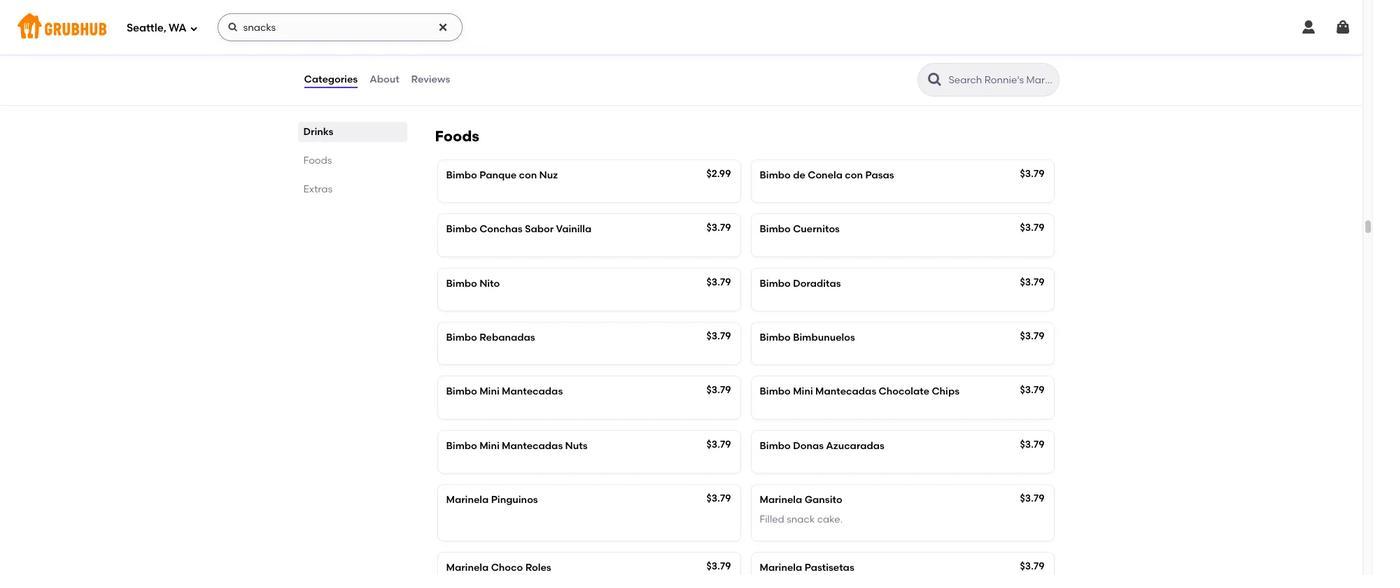 Task type: locate. For each thing, give the bounding box(es) containing it.
about button
[[369, 55, 400, 105]]

wa
[[169, 21, 187, 34]]

azucaradas
[[826, 440, 885, 452]]

bimbo for bimbo doraditas
[[760, 278, 791, 289]]

bimbo left doraditas
[[760, 278, 791, 289]]

$3.79 for bimbo doraditas
[[1020, 276, 1045, 288]]

mini down bimbo rebanadas
[[480, 386, 500, 398]]

energy
[[790, 51, 823, 63]]

mantecadas for bimbo mini mantecadas nuts
[[502, 440, 563, 452]]

foods inside tab
[[303, 155, 332, 167]]

foods
[[435, 127, 479, 145], [303, 155, 332, 167]]

mini for bimbo mini mantecadas nuts
[[480, 440, 500, 452]]

drinks
[[303, 126, 333, 138]]

$3.79 for bimbo cuernitos
[[1020, 222, 1045, 234]]

bimbo down bimbo rebanadas
[[446, 386, 477, 398]]

gansito
[[805, 494, 842, 506]]

0 horizontal spatial foods
[[303, 155, 332, 167]]

0 horizontal spatial svg image
[[189, 24, 198, 33]]

ml.
[[466, 2, 480, 14]]

$2.99
[[706, 49, 731, 61], [1020, 49, 1045, 61], [706, 168, 731, 180]]

$3.79 for bimbo mini mantecadas
[[707, 384, 731, 396]]

con left nuz
[[519, 169, 537, 181]]

$3.79 for marinela pinguinos
[[707, 493, 731, 504]]

marinela left pastisetas
[[760, 562, 802, 574]]

355
[[446, 2, 464, 14]]

mini for bimbo mini mantecadas
[[480, 386, 500, 398]]

16
[[446, 71, 455, 82]]

mantecadas up 'azucaradas'
[[815, 386, 876, 398]]

choco
[[491, 562, 523, 574]]

marinela for marinela pastisetas
[[760, 562, 802, 574]]

bimbunuelos
[[793, 332, 855, 344]]

1 con from the left
[[519, 169, 537, 181]]

bimbo for bimbo bimbunuelos
[[760, 332, 791, 344]]

$3.79 for marinela pastisetas
[[1020, 561, 1045, 573]]

con left pasas
[[845, 169, 863, 181]]

bimbo doraditas
[[760, 278, 841, 289]]

$3.79
[[1020, 168, 1045, 180], [707, 222, 731, 234], [1020, 222, 1045, 234], [707, 276, 731, 288], [1020, 276, 1045, 288], [707, 330, 731, 342], [1020, 330, 1045, 342], [707, 384, 731, 396], [1020, 384, 1045, 396], [707, 438, 731, 450], [1020, 438, 1045, 450], [707, 493, 731, 504], [1020, 493, 1045, 504], [707, 561, 731, 573], [1020, 561, 1045, 573]]

bimbo
[[446, 169, 477, 181], [760, 169, 791, 181], [446, 223, 477, 235], [760, 223, 791, 235], [446, 278, 477, 289], [760, 278, 791, 289], [446, 332, 477, 344], [760, 332, 791, 344], [446, 386, 477, 398], [760, 386, 791, 398], [446, 440, 477, 452], [760, 440, 791, 452]]

nuz
[[539, 169, 558, 181]]

marinela gansito
[[760, 494, 842, 506]]

bimbo left de
[[760, 169, 791, 181]]

con
[[519, 169, 537, 181], [845, 169, 863, 181]]

chocolate
[[879, 386, 929, 398]]

seattle, wa
[[127, 21, 187, 34]]

full throttle
[[446, 51, 503, 63]]

foods up 'bimbo panque con nuz'
[[435, 127, 479, 145]]

mini up marinela pinguinos
[[480, 440, 500, 452]]

marinela
[[446, 494, 489, 506], [760, 494, 802, 506], [446, 562, 489, 574], [760, 562, 802, 574]]

bimbo left donas
[[760, 440, 791, 452]]

bimbo nito
[[446, 278, 500, 289]]

$3.79 for bimbo de conela con pasas
[[1020, 168, 1045, 180]]

mini
[[480, 386, 500, 398], [793, 386, 813, 398], [480, 440, 500, 452]]

$2.99 for full throttle
[[706, 49, 731, 61]]

doraditas
[[793, 278, 841, 289]]

bimbo down bimbo bimbunuelos on the bottom right of page
[[760, 386, 791, 398]]

filled
[[760, 514, 784, 526]]

bimbo left conchas
[[446, 223, 477, 235]]

svg image
[[1335, 19, 1351, 36], [189, 24, 198, 33]]

mantecadas left nuts
[[502, 440, 563, 452]]

bimbo mini mantecadas
[[446, 386, 563, 398]]

pinguinos
[[491, 494, 538, 506]]

mini for bimbo mini mantecadas chocolate chips
[[793, 386, 813, 398]]

bimbo left panque
[[446, 169, 477, 181]]

2 con from the left
[[845, 169, 863, 181]]

bimbo conchas sabor vainilla
[[446, 223, 592, 235]]

marinela left pinguinos
[[446, 494, 489, 506]]

mantecadas up bimbo mini mantecadas nuts
[[502, 386, 563, 398]]

marinela choco roles
[[446, 562, 551, 574]]

mini down bimbo bimbunuelos on the bottom right of page
[[793, 386, 813, 398]]

bimbo up marinela pinguinos
[[446, 440, 477, 452]]

foods up "extras"
[[303, 155, 332, 167]]

mantecadas
[[502, 386, 563, 398], [815, 386, 876, 398], [502, 440, 563, 452]]

bimbo for bimbo panque con nuz
[[446, 169, 477, 181]]

bimbo for bimbo nito
[[446, 278, 477, 289]]

Search Ronnie's Market search field
[[947, 73, 1054, 87]]

filled snack cake.
[[760, 514, 843, 526]]

0 vertical spatial foods
[[435, 127, 479, 145]]

bimbo left cuernitos
[[760, 223, 791, 235]]

bimbo for bimbo mini mantecadas chocolate chips
[[760, 386, 791, 398]]

bimbo for bimbo cuernitos
[[760, 223, 791, 235]]

$3.79 for bimbo mini mantecadas chocolate chips
[[1020, 384, 1045, 396]]

marinela for marinela pinguinos
[[446, 494, 489, 506]]

1 horizontal spatial con
[[845, 169, 863, 181]]

bimbo de conela con pasas
[[760, 169, 894, 181]]

rebanadas
[[480, 332, 535, 344]]

bimbo left nito
[[446, 278, 477, 289]]

1 horizontal spatial svg image
[[437, 22, 448, 33]]

1 vertical spatial foods
[[303, 155, 332, 167]]

mantecadas for bimbo mini mantecadas chocolate chips
[[815, 386, 876, 398]]

bimbo left bimbunuelos
[[760, 332, 791, 344]]

marinela left choco
[[446, 562, 489, 574]]

bimbo left rebanadas on the bottom
[[446, 332, 477, 344]]

svg image
[[1300, 19, 1317, 36], [227, 22, 238, 33], [437, 22, 448, 33]]

Search for food, convenience, alcohol... search field
[[217, 13, 462, 41]]

1 horizontal spatial foods
[[435, 127, 479, 145]]

marinela up filled at right
[[760, 494, 802, 506]]

0 horizontal spatial con
[[519, 169, 537, 181]]

$3.79 for bimbo mini mantecadas nuts
[[707, 438, 731, 450]]

categories button
[[303, 55, 358, 105]]

snack
[[787, 514, 815, 526]]

vainilla
[[556, 223, 592, 235]]



Task type: describe. For each thing, give the bounding box(es) containing it.
$2.99 for reign energy drink
[[1020, 49, 1045, 61]]

$3.79 for marinela choco roles
[[707, 561, 731, 573]]

bimbo panque con nuz
[[446, 169, 558, 181]]

bimbo for bimbo conchas sabor vainilla
[[446, 223, 477, 235]]

$3.79 for bimbo bimbunuelos
[[1020, 330, 1045, 342]]

bimbo donas azucaradas
[[760, 440, 885, 452]]

throttle
[[465, 51, 503, 63]]

bimbo for bimbo de conela con pasas
[[760, 169, 791, 181]]

bimbo for bimbo donas azucaradas
[[760, 440, 791, 452]]

main navigation navigation
[[0, 0, 1363, 55]]

donas
[[793, 440, 824, 452]]

oz.
[[458, 71, 471, 82]]

bimbo for bimbo rebanadas
[[446, 332, 477, 344]]

seattle,
[[127, 21, 166, 34]]

conela
[[808, 169, 843, 181]]

2 horizontal spatial svg image
[[1300, 19, 1317, 36]]

drinks tab
[[303, 125, 401, 139]]

extras
[[303, 183, 332, 195]]

bimbo mini mantecadas nuts
[[446, 440, 588, 452]]

pasas
[[865, 169, 894, 181]]

mantecadas for bimbo mini mantecadas
[[502, 386, 563, 398]]

search icon image
[[926, 71, 943, 88]]

panque
[[480, 169, 517, 181]]

$3.79 for bimbo conchas sabor vainilla
[[707, 222, 731, 234]]

nito
[[480, 278, 500, 289]]

cuernitos
[[793, 223, 840, 235]]

$3.79 for bimbo rebanadas
[[707, 330, 731, 342]]

pastisetas
[[805, 562, 854, 574]]

16 oz.
[[446, 71, 471, 82]]

extras tab
[[303, 182, 401, 197]]

nuts
[[565, 440, 588, 452]]

marinela pastisetas
[[760, 562, 854, 574]]

full
[[446, 51, 463, 63]]

0 horizontal spatial svg image
[[227, 22, 238, 33]]

bimbo bimbunuelos
[[760, 332, 855, 344]]

bimbo for bimbo mini mantecadas
[[446, 386, 477, 398]]

marinela for marinela choco roles
[[446, 562, 489, 574]]

reign energy drink
[[760, 51, 850, 63]]

355 ml. button
[[438, 0, 740, 30]]

reviews
[[411, 73, 450, 85]]

marinela pinguinos
[[446, 494, 538, 506]]

bimbo cuernitos
[[760, 223, 840, 235]]

$3.79 for bimbo nito
[[707, 276, 731, 288]]

de
[[793, 169, 805, 181]]

$3.79 for bimbo donas azucaradas
[[1020, 438, 1045, 450]]

sabor
[[525, 223, 554, 235]]

foods tab
[[303, 153, 401, 168]]

chips
[[932, 386, 960, 398]]

roles
[[525, 562, 551, 574]]

reign
[[760, 51, 787, 63]]

about
[[370, 73, 399, 85]]

bimbo rebanadas
[[446, 332, 535, 344]]

bimbo mini mantecadas chocolate chips
[[760, 386, 960, 398]]

cake.
[[817, 514, 843, 526]]

conchas
[[480, 223, 523, 235]]

reviews button
[[411, 55, 451, 105]]

drink
[[825, 51, 850, 63]]

marinela for marinela gansito
[[760, 494, 802, 506]]

bimbo for bimbo mini mantecadas nuts
[[446, 440, 477, 452]]

1 horizontal spatial svg image
[[1335, 19, 1351, 36]]

355 ml.
[[446, 2, 480, 14]]

categories
[[304, 73, 358, 85]]



Task type: vqa. For each thing, say whether or not it's contained in the screenshot.
Pickup 0.6 mi • 20–30 min on the left of the page
no



